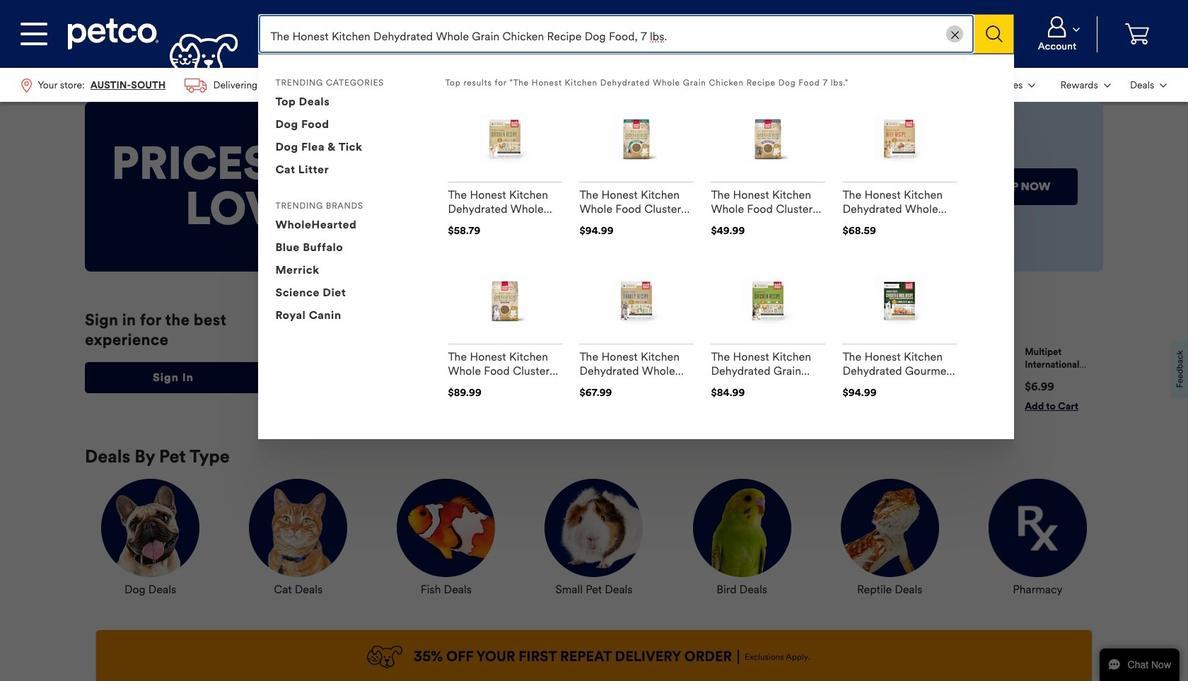 Task type: describe. For each thing, give the bounding box(es) containing it.
clear search field text image
[[952, 31, 960, 39]]

cat deals image
[[249, 479, 348, 578]]

bird deals image
[[693, 479, 792, 578]]



Task type: locate. For each thing, give the bounding box(es) containing it.
list
[[11, 68, 316, 102], [977, 68, 1178, 102], [296, 335, 1104, 424]]

3 list item from the left
[[707, 346, 830, 413]]

fish deals image
[[397, 479, 496, 578]]

list item
[[433, 346, 556, 413], [570, 346, 693, 413], [707, 346, 830, 413], [844, 346, 967, 413]]

2 list item from the left
[[570, 346, 693, 413]]

search image
[[986, 25, 1003, 42]]

reptile deals image
[[841, 479, 940, 578]]

1 list item from the left
[[433, 346, 556, 413]]

small pet deals image
[[545, 479, 644, 578]]

4 list item from the left
[[844, 346, 967, 413]]

dog deals image
[[101, 479, 200, 578]]

pet pharmacy image
[[989, 479, 1088, 578]]

Search search field
[[259, 14, 975, 54]]



Task type: vqa. For each thing, say whether or not it's contained in the screenshot.
2nd list item from right
yes



